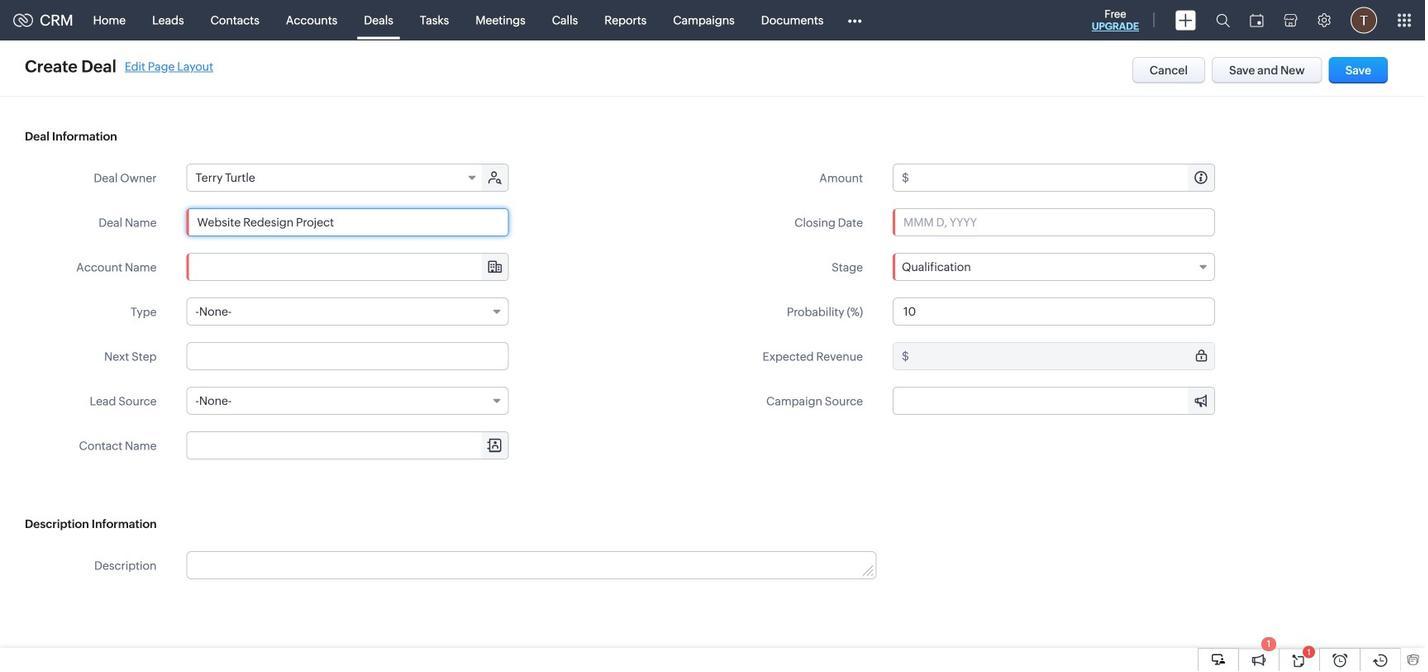 Task type: describe. For each thing, give the bounding box(es) containing it.
create menu element
[[1166, 0, 1206, 40]]

calendar image
[[1250, 14, 1264, 27]]

profile image
[[1351, 7, 1377, 33]]

search element
[[1206, 0, 1240, 41]]

Other Modules field
[[837, 7, 872, 33]]



Task type: vqa. For each thing, say whether or not it's contained in the screenshot.
Meetings
no



Task type: locate. For each thing, give the bounding box(es) containing it.
logo image
[[13, 14, 33, 27]]

None text field
[[912, 164, 1214, 191], [186, 208, 509, 236], [187, 254, 508, 280], [893, 298, 1215, 326], [186, 342, 509, 370], [912, 343, 1214, 369], [187, 432, 508, 459], [912, 164, 1214, 191], [186, 208, 509, 236], [187, 254, 508, 280], [893, 298, 1215, 326], [186, 342, 509, 370], [912, 343, 1214, 369], [187, 432, 508, 459]]

create menu image
[[1175, 10, 1196, 30]]

None text field
[[187, 552, 876, 579]]

profile element
[[1341, 0, 1387, 40]]

None field
[[187, 164, 483, 191], [893, 253, 1215, 281], [187, 254, 508, 280], [186, 298, 509, 326], [186, 387, 509, 415], [894, 388, 1214, 414], [187, 432, 508, 459], [187, 164, 483, 191], [893, 253, 1215, 281], [187, 254, 508, 280], [186, 298, 509, 326], [186, 387, 509, 415], [894, 388, 1214, 414], [187, 432, 508, 459]]

search image
[[1216, 13, 1230, 27]]

MMM D, YYYY text field
[[893, 208, 1215, 236]]



